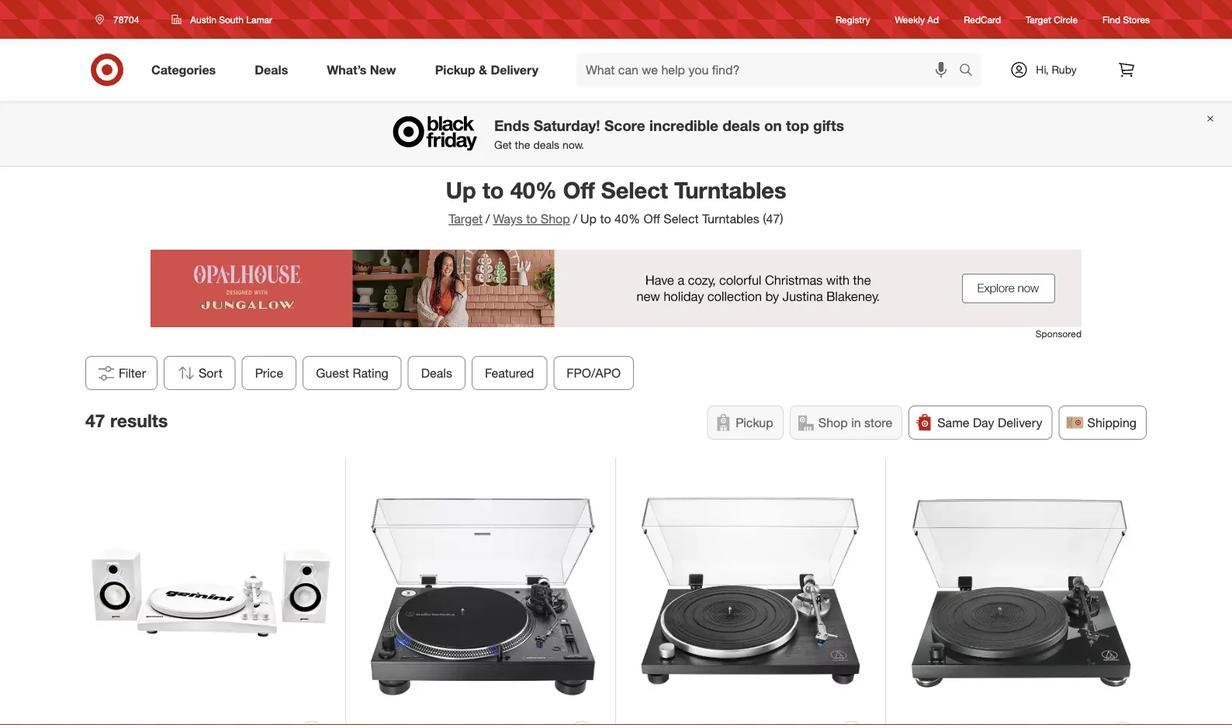 Task type: locate. For each thing, give the bounding box(es) containing it.
1 horizontal spatial shop
[[819, 415, 848, 430]]

to up ways
[[482, 176, 504, 204]]

same day delivery
[[938, 415, 1043, 430]]

What can we help you find? suggestions appear below search field
[[577, 53, 963, 87]]

deals right rating
[[421, 365, 452, 381]]

deals
[[723, 116, 760, 134], [533, 138, 560, 151]]

to up advertisement region
[[600, 211, 611, 227]]

delivery for pickup & delivery
[[491, 62, 539, 77]]

target
[[1026, 14, 1051, 25], [449, 211, 483, 227]]

delivery right day
[[998, 415, 1043, 430]]

delivery
[[491, 62, 539, 77], [998, 415, 1043, 430]]

delivery right the & on the left top
[[491, 62, 539, 77]]

1 horizontal spatial pickup
[[736, 415, 773, 430]]

target circle
[[1026, 14, 1078, 25]]

0 vertical spatial deals
[[723, 116, 760, 134]]

up
[[446, 176, 476, 204], [580, 211, 597, 227]]

(47)
[[763, 211, 784, 227]]

lamar
[[246, 14, 272, 25]]

ruby
[[1052, 63, 1077, 76]]

0 horizontal spatial target
[[449, 211, 483, 227]]

0 horizontal spatial 40%
[[510, 176, 557, 204]]

0 vertical spatial shop
[[541, 211, 570, 227]]

audiotechnica at-lp140xp-bk direct-drive professional dj turntable (black) image
[[361, 474, 600, 713], [361, 474, 600, 713]]

1 horizontal spatial deals
[[421, 365, 452, 381]]

get
[[494, 138, 512, 151]]

austin south lamar button
[[162, 5, 283, 33]]

0 vertical spatial turntables
[[674, 176, 787, 204]]

1 horizontal spatial target
[[1026, 14, 1051, 25]]

78704 button
[[85, 5, 155, 33]]

1 vertical spatial turntables
[[702, 211, 760, 227]]

weekly ad
[[895, 14, 939, 25]]

target inside up to 40% off select turntables target / ways to shop / up to 40% off select turntables (47)
[[449, 211, 483, 227]]

target left "circle" on the top right of page
[[1026, 14, 1051, 25]]

1 vertical spatial delivery
[[998, 415, 1043, 430]]

to right ways
[[526, 211, 537, 227]]

1 vertical spatial shop
[[819, 415, 848, 430]]

0 horizontal spatial pickup
[[435, 62, 475, 77]]

deals
[[255, 62, 288, 77], [421, 365, 452, 381]]

registry
[[836, 14, 870, 25]]

0 horizontal spatial to
[[482, 176, 504, 204]]

1 vertical spatial off
[[644, 211, 660, 227]]

turntables up the (47)
[[674, 176, 787, 204]]

shipping
[[1088, 415, 1137, 430]]

delivery inside button
[[998, 415, 1043, 430]]

shop
[[541, 211, 570, 227], [819, 415, 848, 430]]

0 horizontal spatial shop
[[541, 211, 570, 227]]

registry link
[[836, 13, 870, 26]]

deals right the
[[533, 138, 560, 151]]

sort
[[199, 365, 223, 381]]

1 horizontal spatial delivery
[[998, 415, 1043, 430]]

1 horizontal spatial off
[[644, 211, 660, 227]]

&
[[479, 62, 487, 77]]

redcard
[[964, 14, 1001, 25]]

to
[[482, 176, 504, 204], [526, 211, 537, 227], [600, 211, 611, 227]]

0 horizontal spatial delivery
[[491, 62, 539, 77]]

sort button
[[164, 356, 236, 390]]

pickup & delivery
[[435, 62, 539, 77]]

find
[[1103, 14, 1121, 25]]

categories link
[[138, 53, 235, 87]]

find stores link
[[1103, 13, 1150, 26]]

up up 'target' link
[[446, 176, 476, 204]]

shop left in
[[819, 415, 848, 430]]

up right ways to shop link at the left of the page
[[580, 211, 597, 227]]

deals inside button
[[421, 365, 452, 381]]

sponsored
[[1036, 328, 1082, 340]]

fpo/apo
[[567, 365, 621, 381]]

ways to shop link
[[493, 211, 570, 227]]

what's
[[327, 62, 367, 77]]

2 / from the left
[[573, 211, 577, 227]]

0 vertical spatial pickup
[[435, 62, 475, 77]]

/ right ways to shop link at the left of the page
[[573, 211, 577, 227]]

weekly ad link
[[895, 13, 939, 26]]

now.
[[563, 138, 584, 151]]

deals down lamar
[[255, 62, 288, 77]]

guest rating button
[[303, 356, 402, 390]]

deals left on
[[723, 116, 760, 134]]

fpo/apo button
[[554, 356, 634, 390]]

/ left ways
[[486, 211, 490, 227]]

0 vertical spatial off
[[563, 176, 595, 204]]

0 vertical spatial select
[[601, 176, 668, 204]]

deals for deals link on the top of the page
[[255, 62, 288, 77]]

0 horizontal spatial off
[[563, 176, 595, 204]]

guest rating
[[316, 365, 389, 381]]

1 horizontal spatial 40%
[[615, 211, 640, 227]]

audiotechnica at-lpw30bkr fully manual belt-drive turntable (black wood) image
[[631, 474, 870, 713], [631, 474, 870, 713]]

target left ways
[[449, 211, 483, 227]]

day
[[973, 415, 995, 430]]

store
[[865, 415, 893, 430]]

shipping button
[[1059, 406, 1147, 440]]

0 vertical spatial delivery
[[491, 62, 539, 77]]

0 horizontal spatial deals
[[533, 138, 560, 151]]

score
[[604, 116, 645, 134]]

0 vertical spatial deals
[[255, 62, 288, 77]]

in
[[851, 415, 861, 430]]

austin south lamar
[[190, 14, 272, 25]]

1 vertical spatial target
[[449, 211, 483, 227]]

pickup inside button
[[736, 415, 773, 430]]

pickup for pickup
[[736, 415, 773, 430]]

turntables left the (47)
[[702, 211, 760, 227]]

on
[[764, 116, 782, 134]]

40% up ways to shop link at the left of the page
[[510, 176, 557, 204]]

0 vertical spatial target
[[1026, 14, 1051, 25]]

shop right ways
[[541, 211, 570, 227]]

1 / from the left
[[486, 211, 490, 227]]

40%
[[510, 176, 557, 204], [615, 211, 640, 227]]

ends saturday! score incredible deals on top gifts get the deals now.
[[494, 116, 844, 151]]

shop inside shop in store button
[[819, 415, 848, 430]]

top
[[786, 116, 809, 134]]

1 horizontal spatial up
[[580, 211, 597, 227]]

1 horizontal spatial deals
[[723, 116, 760, 134]]

ends
[[494, 116, 530, 134]]

shop in store
[[819, 415, 893, 430]]

off
[[563, 176, 595, 204], [644, 211, 660, 227]]

audiotechnica at-lpw50pb fully manual belt-drive turntable (piano black) image
[[901, 474, 1141, 714], [901, 474, 1141, 714]]

pickup
[[435, 62, 475, 77], [736, 415, 773, 430]]

shop in store button
[[790, 406, 903, 440]]

up to 40% off select turntables target / ways to shop / up to 40% off select turntables (47)
[[446, 176, 787, 227]]

turntables
[[674, 176, 787, 204], [702, 211, 760, 227]]

0 vertical spatial up
[[446, 176, 476, 204]]

0 horizontal spatial up
[[446, 176, 476, 204]]

redcard link
[[964, 13, 1001, 26]]

1 vertical spatial pickup
[[736, 415, 773, 430]]

shop inside up to 40% off select turntables target / ways to shop / up to 40% off select turntables (47)
[[541, 211, 570, 227]]

1 horizontal spatial /
[[573, 211, 577, 227]]

/
[[486, 211, 490, 227], [573, 211, 577, 227]]

1 vertical spatial deals
[[421, 365, 452, 381]]

0 horizontal spatial deals
[[255, 62, 288, 77]]

40% up advertisement region
[[615, 211, 640, 227]]

0 horizontal spatial /
[[486, 211, 490, 227]]

1 vertical spatial up
[[580, 211, 597, 227]]

delivery for same day delivery
[[998, 415, 1043, 430]]

select
[[601, 176, 668, 204], [664, 211, 699, 227]]

featured
[[485, 365, 534, 381]]

the
[[515, 138, 530, 151]]



Task type: vqa. For each thing, say whether or not it's contained in the screenshot.
of for more
no



Task type: describe. For each thing, give the bounding box(es) containing it.
new
[[370, 62, 396, 77]]

target circle link
[[1026, 13, 1078, 26]]

1 vertical spatial 40%
[[615, 211, 640, 227]]

deals for deals button in the left of the page
[[421, 365, 452, 381]]

filter
[[119, 365, 146, 381]]

1 vertical spatial deals
[[533, 138, 560, 151]]

47
[[85, 410, 105, 432]]

saturday!
[[534, 116, 600, 134]]

same day delivery button
[[909, 406, 1053, 440]]

47 results
[[85, 410, 168, 432]]

ways
[[493, 211, 523, 227]]

advertisement region
[[151, 250, 1082, 327]]

rating
[[353, 365, 389, 381]]

deals button
[[408, 356, 466, 390]]

search button
[[952, 53, 989, 90]]

0 vertical spatial 40%
[[510, 176, 557, 204]]

find stores
[[1103, 14, 1150, 25]]

1 vertical spatial select
[[664, 211, 699, 227]]

filter button
[[85, 356, 158, 390]]

same
[[938, 415, 970, 430]]

austin
[[190, 14, 216, 25]]

what's new
[[327, 62, 396, 77]]

search
[[952, 64, 989, 79]]

deals link
[[242, 53, 307, 87]]

stores
[[1123, 14, 1150, 25]]

results
[[110, 410, 168, 432]]

price
[[255, 365, 283, 381]]

2 horizontal spatial to
[[600, 211, 611, 227]]

ad
[[928, 14, 939, 25]]

pickup & delivery link
[[422, 53, 558, 87]]

incredible
[[650, 116, 719, 134]]

featured button
[[472, 356, 547, 390]]

78704
[[113, 14, 139, 25]]

gifts
[[813, 116, 844, 134]]

guest
[[316, 365, 349, 381]]

what's new link
[[314, 53, 416, 87]]

pickup button
[[707, 406, 784, 440]]

1 horizontal spatial to
[[526, 211, 537, 227]]

pickup for pickup & delivery
[[435, 62, 475, 77]]

target link
[[449, 211, 483, 227]]

hi,
[[1036, 63, 1049, 76]]

circle
[[1054, 14, 1078, 25]]

categories
[[151, 62, 216, 77]]

south
[[219, 14, 244, 25]]

gemini tt-900ww vinyl record player with bluetooth and dual stereo speakers white image
[[91, 474, 330, 713]]

price button
[[242, 356, 297, 390]]

hi, ruby
[[1036, 63, 1077, 76]]

weekly
[[895, 14, 925, 25]]



